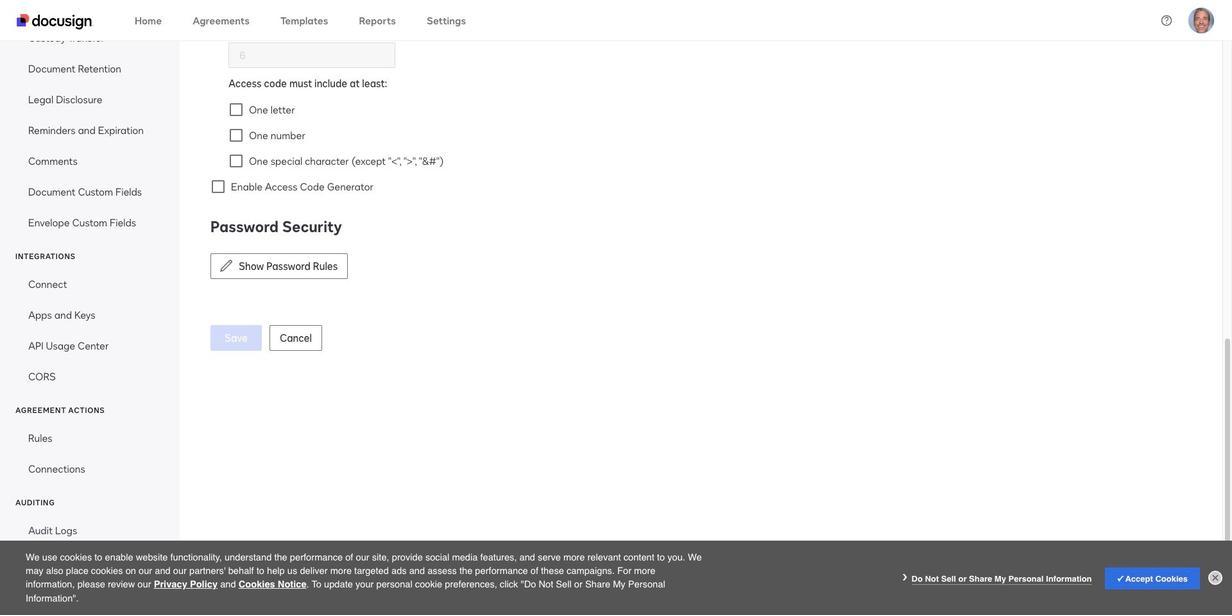 Task type: vqa. For each thing, say whether or not it's contained in the screenshot.
Search text field
no



Task type: describe. For each thing, give the bounding box(es) containing it.
your uploaded profile image image
[[1189, 7, 1215, 33]]

integrations element
[[0, 269, 180, 392]]

docusign admin image
[[17, 14, 94, 29]]



Task type: locate. For each thing, give the bounding box(es) containing it.
auditing element
[[0, 516, 180, 577]]

alert dialog
[[0, 541, 1233, 616]]

None text field
[[229, 43, 395, 68]]

signing and sending element
[[0, 0, 180, 238]]

agreement actions element
[[0, 423, 180, 485]]

logo image
[[51, 595, 87, 603]]



